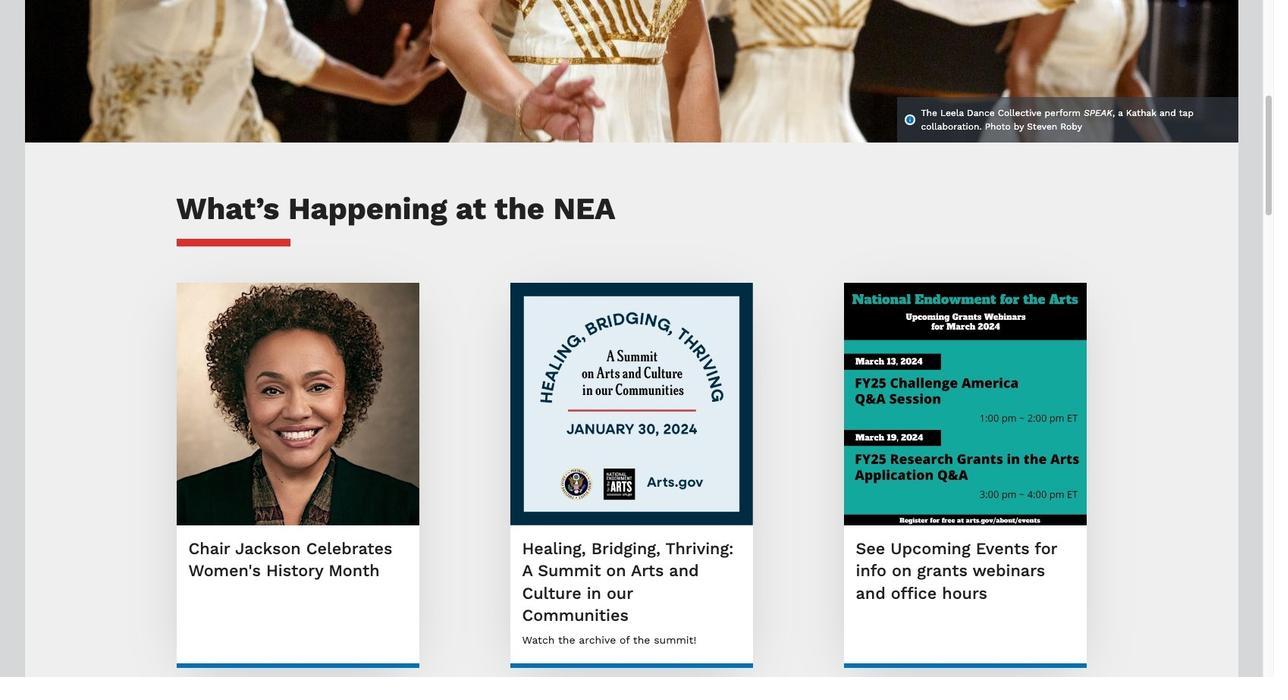 Task type: vqa. For each thing, say whether or not it's contained in the screenshot.
A metal sculpture of a harp made up of people standing along an arm IMAGE
no



Task type: locate. For each thing, give the bounding box(es) containing it.
four women dressed in white dancing kathak style on stage. image
[[25, 0, 1238, 143]]

healing, bridging, thriving: a summit on arts and culture in our communities. january 30, 2024. arts.gov. logos for the white house and national endowment for the arts image
[[510, 283, 753, 526]]



Task type: describe. For each thing, give the bounding box(es) containing it.
dr. maria rosario jackson image
[[176, 283, 419, 526]]

calendar of upcoming grant webinars and office hour in march image
[[844, 283, 1087, 526]]



